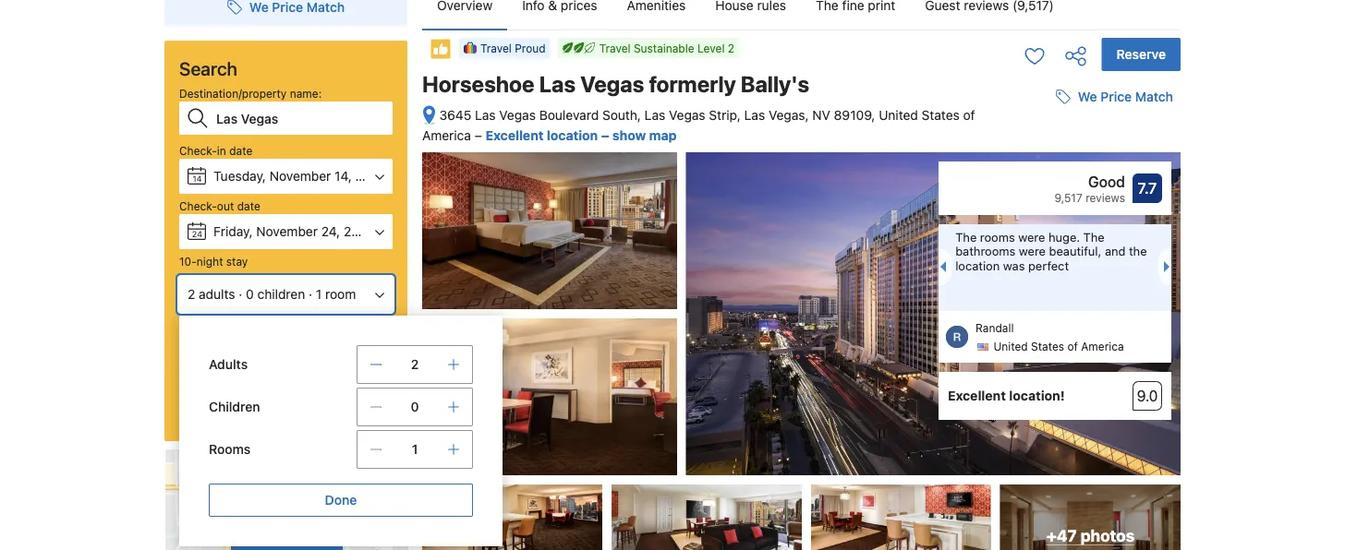 Task type: vqa. For each thing, say whether or not it's contained in the screenshot.
scored 9.0 element
yes



Task type: describe. For each thing, give the bounding box(es) containing it.
name:
[[290, 87, 322, 100]]

travel proud
[[480, 42, 546, 55]]

2 the from the left
[[1084, 230, 1105, 244]]

3645 las vegas boulevard south, las vegas strip, las vegas, nv 89109, united states of america
[[422, 108, 975, 143]]

click to open map view image
[[422, 105, 436, 126]]

24,
[[321, 224, 340, 239]]

89109,
[[834, 108, 875, 123]]

check-out date
[[179, 200, 260, 213]]

rooms
[[209, 442, 251, 457]]

scored 7.7 element
[[1133, 174, 1162, 203]]

location!
[[1009, 389, 1065, 404]]

2 for 2 adults · 0 children · 1 room
[[188, 287, 195, 302]]

out
[[217, 200, 234, 213]]

i'm traveling for work
[[196, 349, 306, 362]]

november for tuesday,
[[270, 169, 331, 184]]

24
[[192, 229, 203, 239]]

nv
[[813, 108, 831, 123]]

traveling
[[215, 349, 260, 362]]

check- for in
[[179, 144, 217, 157]]

and
[[1105, 245, 1126, 258]]

1 · from the left
[[239, 287, 242, 302]]

rooms
[[980, 230, 1015, 244]]

i'm
[[196, 349, 212, 362]]

3645
[[439, 108, 471, 123]]

1 vertical spatial of
[[1068, 341, 1078, 354]]

south,
[[602, 108, 641, 123]]

las up map
[[645, 108, 666, 123]]

america inside 3645 las vegas boulevard south, las vegas strip, las vegas, nv 89109, united states of america
[[422, 128, 471, 143]]

1 horizontal spatial america
[[1081, 341, 1124, 354]]

perfect
[[1028, 259, 1069, 273]]

next image
[[1164, 262, 1175, 273]]

states inside 3645 las vegas boulevard south, las vegas strip, las vegas, nv 89109, united states of america
[[922, 108, 960, 123]]

0 horizontal spatial location
[[547, 128, 598, 143]]

show
[[612, 128, 646, 143]]

search button
[[179, 375, 393, 420]]

2 · from the left
[[309, 287, 312, 302]]

vegas for formerly
[[580, 71, 644, 97]]

level
[[698, 42, 725, 55]]

proud
[[515, 42, 546, 55]]

previous image
[[935, 262, 946, 273]]

good 9,517 reviews
[[1055, 173, 1125, 204]]

horseshoe
[[422, 71, 535, 97]]

2023 for tuesday, november 14, 2023
[[355, 169, 387, 184]]

9.0
[[1137, 388, 1158, 405]]

reviews
[[1086, 191, 1125, 204]]

randall
[[976, 322, 1014, 335]]

room
[[325, 287, 356, 302]]

map
[[649, 128, 677, 143]]

1 the from the left
[[956, 230, 977, 244]]

9,517
[[1055, 191, 1083, 204]]

we price match button
[[1049, 81, 1181, 114]]

1 – from the left
[[475, 128, 482, 143]]

14,
[[335, 169, 352, 184]]

7.7
[[1138, 180, 1157, 197]]

rated good element
[[948, 171, 1125, 193]]

formerly
[[649, 71, 736, 97]]

tuesday,
[[213, 169, 266, 184]]

10-night stay
[[179, 255, 248, 268]]

valign  initial image
[[430, 38, 452, 60]]

1 horizontal spatial 0
[[411, 400, 419, 415]]

2 for 2
[[411, 357, 419, 372]]

Where are you going? field
[[209, 102, 393, 135]]

travel for travel proud
[[480, 42, 512, 55]]

stay
[[226, 255, 248, 268]]

work
[[281, 349, 306, 362]]

good
[[1088, 173, 1125, 191]]

1 vertical spatial 1
[[412, 442, 418, 457]]

+47
[[1047, 526, 1077, 545]]

adults
[[199, 287, 235, 302]]

done
[[325, 493, 357, 508]]

date for check-out date
[[237, 200, 260, 213]]

november for friday,
[[256, 224, 318, 239]]

huge.
[[1049, 230, 1080, 244]]

excellent location!
[[948, 389, 1065, 404]]

friday, november 24, 2023
[[213, 224, 375, 239]]

friday,
[[213, 224, 253, 239]]

2 adults · 0 children · 1 room button
[[179, 277, 393, 312]]

1 were from the top
[[1019, 230, 1045, 244]]

bathrooms
[[956, 245, 1016, 258]]

boulevard
[[539, 108, 599, 123]]



Task type: locate. For each thing, give the bounding box(es) containing it.
·
[[239, 287, 242, 302], [309, 287, 312, 302]]

0 vertical spatial november
[[270, 169, 331, 184]]

– left show
[[601, 128, 609, 143]]

states up "location!"
[[1031, 341, 1065, 354]]

vegas for boulevard
[[499, 108, 536, 123]]

1 vertical spatial states
[[1031, 341, 1065, 354]]

night
[[197, 255, 223, 268]]

0 vertical spatial america
[[422, 128, 471, 143]]

1 travel from the left
[[599, 42, 631, 55]]

las right "strip," on the top
[[744, 108, 765, 123]]

1 vertical spatial 2023
[[344, 224, 375, 239]]

· right adults
[[239, 287, 242, 302]]

check- up 14
[[179, 144, 217, 157]]

las right the 3645
[[475, 108, 496, 123]]

1 vertical spatial excellent
[[948, 389, 1006, 404]]

0 horizontal spatial –
[[475, 128, 482, 143]]

2 – from the left
[[601, 128, 609, 143]]

search inside button
[[263, 389, 309, 406]]

reserve
[[1117, 47, 1166, 62]]

destination/property
[[179, 87, 287, 100]]

the
[[956, 230, 977, 244], [1084, 230, 1105, 244]]

0 horizontal spatial 0
[[246, 287, 254, 302]]

1 vertical spatial check-
[[179, 200, 217, 213]]

2023 for friday, november 24, 2023
[[344, 224, 375, 239]]

2 vertical spatial 2
[[411, 357, 419, 372]]

1 horizontal spatial –
[[601, 128, 609, 143]]

states right 89109,
[[922, 108, 960, 123]]

0 horizontal spatial america
[[422, 128, 471, 143]]

1 horizontal spatial travel
[[599, 42, 631, 55]]

the rooms were huge. the bathrooms were beautiful, and the location was perfect
[[956, 230, 1147, 273]]

date for check-in date
[[229, 144, 253, 157]]

1
[[316, 287, 322, 302], [412, 442, 418, 457]]

0 inside button
[[246, 287, 254, 302]]

1 horizontal spatial location
[[956, 259, 1000, 273]]

vegas down horseshoe
[[499, 108, 536, 123]]

for
[[263, 349, 278, 362]]

0 horizontal spatial states
[[922, 108, 960, 123]]

0 horizontal spatial of
[[963, 108, 975, 123]]

· right children
[[309, 287, 312, 302]]

–
[[475, 128, 482, 143], [601, 128, 609, 143]]

search up destination/property
[[179, 57, 237, 79]]

0 vertical spatial united
[[879, 108, 918, 123]]

was
[[1003, 259, 1025, 273]]

america
[[422, 128, 471, 143], [1081, 341, 1124, 354]]

0 horizontal spatial 2
[[188, 287, 195, 302]]

match
[[1135, 89, 1174, 105]]

scored 9.0 element
[[1133, 382, 1162, 411]]

1 vertical spatial america
[[1081, 341, 1124, 354]]

children
[[257, 287, 305, 302]]

2 inside button
[[188, 287, 195, 302]]

0 vertical spatial check-
[[179, 144, 217, 157]]

1 check- from the top
[[179, 144, 217, 157]]

check-in date
[[179, 144, 253, 157]]

united down randall on the bottom right
[[994, 341, 1028, 354]]

2023 right 14,
[[355, 169, 387, 184]]

date right in
[[229, 144, 253, 157]]

0 vertical spatial 1
[[316, 287, 322, 302]]

0 vertical spatial 2023
[[355, 169, 387, 184]]

check- down 14
[[179, 200, 217, 213]]

location down boulevard
[[547, 128, 598, 143]]

excellent down boulevard
[[486, 128, 544, 143]]

united
[[879, 108, 918, 123], [994, 341, 1028, 354]]

date
[[229, 144, 253, 157], [237, 200, 260, 213]]

1 vertical spatial november
[[256, 224, 318, 239]]

2023
[[355, 169, 387, 184], [344, 224, 375, 239]]

november
[[270, 169, 331, 184], [256, 224, 318, 239]]

the up bathrooms
[[956, 230, 977, 244]]

+47 photos link
[[1000, 485, 1181, 551]]

search down work
[[263, 389, 309, 406]]

0 vertical spatial states
[[922, 108, 960, 123]]

bally's
[[741, 71, 809, 97]]

1 horizontal spatial search
[[263, 389, 309, 406]]

0 horizontal spatial travel
[[480, 42, 512, 55]]

1 horizontal spatial ·
[[309, 287, 312, 302]]

check- for out
[[179, 200, 217, 213]]

location
[[547, 128, 598, 143], [956, 259, 1000, 273]]

travel for travel sustainable level 2
[[599, 42, 631, 55]]

november left 24,
[[256, 224, 318, 239]]

vegas up map
[[669, 108, 706, 123]]

1 horizontal spatial united
[[994, 341, 1028, 354]]

vegas up south,
[[580, 71, 644, 97]]

were
[[1019, 230, 1045, 244], [1019, 245, 1046, 258]]

excellent
[[486, 128, 544, 143], [948, 389, 1006, 404]]

travel up horseshoe las vegas formerly bally's
[[599, 42, 631, 55]]

in
[[217, 144, 226, 157]]

of inside 3645 las vegas boulevard south, las vegas strip, las vegas, nv 89109, united states of america
[[963, 108, 975, 123]]

1 horizontal spatial vegas
[[580, 71, 644, 97]]

united right 89109,
[[879, 108, 918, 123]]

date right out
[[237, 200, 260, 213]]

10-
[[179, 255, 197, 268]]

strip,
[[709, 108, 741, 123]]

sustainable
[[634, 42, 695, 55]]

2 check- from the top
[[179, 200, 217, 213]]

0 vertical spatial of
[[963, 108, 975, 123]]

excellent left "location!"
[[948, 389, 1006, 404]]

we price match
[[1078, 89, 1174, 105]]

adults
[[209, 357, 248, 372]]

vegas
[[580, 71, 644, 97], [499, 108, 536, 123], [669, 108, 706, 123]]

the up beautiful,
[[1084, 230, 1105, 244]]

1 inside button
[[316, 287, 322, 302]]

1 left room
[[316, 287, 322, 302]]

2
[[728, 42, 735, 55], [188, 287, 195, 302], [411, 357, 419, 372]]

travel sustainable level 2
[[599, 42, 735, 55]]

0 horizontal spatial the
[[956, 230, 977, 244]]

we
[[1078, 89, 1097, 105]]

0 vertical spatial date
[[229, 144, 253, 157]]

– down horseshoe
[[475, 128, 482, 143]]

the
[[1129, 245, 1147, 258]]

2 were from the top
[[1019, 245, 1046, 258]]

photos
[[1081, 526, 1135, 545]]

2 horizontal spatial vegas
[[669, 108, 706, 123]]

1 horizontal spatial the
[[1084, 230, 1105, 244]]

las up boulevard
[[539, 71, 576, 97]]

0 horizontal spatial excellent
[[486, 128, 544, 143]]

united states of america
[[994, 341, 1124, 354]]

were left huge.
[[1019, 230, 1045, 244]]

2 horizontal spatial 2
[[728, 42, 735, 55]]

1 horizontal spatial 2
[[411, 357, 419, 372]]

0 vertical spatial 0
[[246, 287, 254, 302]]

0 horizontal spatial 1
[[316, 287, 322, 302]]

excellent location – show map button
[[486, 128, 677, 143]]

check-
[[179, 144, 217, 157], [179, 200, 217, 213]]

0 vertical spatial location
[[547, 128, 598, 143]]

1 vertical spatial date
[[237, 200, 260, 213]]

search
[[179, 57, 237, 79], [263, 389, 309, 406]]

november left 14,
[[270, 169, 331, 184]]

location inside the rooms were huge. the bathrooms were beautiful, and the location was perfect
[[956, 259, 1000, 273]]

1 horizontal spatial of
[[1068, 341, 1078, 354]]

0
[[246, 287, 254, 302], [411, 400, 419, 415]]

0 vertical spatial 2
[[728, 42, 735, 55]]

1 horizontal spatial 1
[[412, 442, 418, 457]]

beautiful,
[[1049, 245, 1102, 258]]

1 up done button
[[412, 442, 418, 457]]

states
[[922, 108, 960, 123], [1031, 341, 1065, 354]]

1 vertical spatial search
[[263, 389, 309, 406]]

price
[[1101, 89, 1132, 105]]

0 vertical spatial excellent
[[486, 128, 544, 143]]

1 horizontal spatial excellent
[[948, 389, 1006, 404]]

2 travel from the left
[[480, 42, 512, 55]]

1 vertical spatial 0
[[411, 400, 419, 415]]

0 horizontal spatial ·
[[239, 287, 242, 302]]

14
[[193, 174, 202, 183]]

were up perfect
[[1019, 245, 1046, 258]]

children
[[209, 400, 260, 415]]

2023 right 24,
[[344, 224, 375, 239]]

reserve button
[[1102, 38, 1181, 71]]

1 vertical spatial location
[[956, 259, 1000, 273]]

0 vertical spatial search
[[179, 57, 237, 79]]

travel left "proud"
[[480, 42, 512, 55]]

– excellent location – show map
[[475, 128, 677, 143]]

0 horizontal spatial united
[[879, 108, 918, 123]]

done button
[[209, 484, 473, 517]]

1 vertical spatial 2
[[188, 287, 195, 302]]

+47 photos
[[1047, 526, 1135, 545]]

vegas,
[[769, 108, 809, 123]]

horseshoe las vegas formerly bally's
[[422, 71, 809, 97]]

0 horizontal spatial search
[[179, 57, 237, 79]]

tuesday, november 14, 2023
[[213, 169, 387, 184]]

0 horizontal spatial vegas
[[499, 108, 536, 123]]

1 vertical spatial united
[[994, 341, 1028, 354]]

2 adults · 0 children · 1 room
[[188, 287, 356, 302]]

location down bathrooms
[[956, 259, 1000, 273]]

travel
[[599, 42, 631, 55], [480, 42, 512, 55]]

united inside 3645 las vegas boulevard south, las vegas strip, las vegas, nv 89109, united states of america
[[879, 108, 918, 123]]

1 horizontal spatial states
[[1031, 341, 1065, 354]]

destination/property name:
[[179, 87, 322, 100]]



